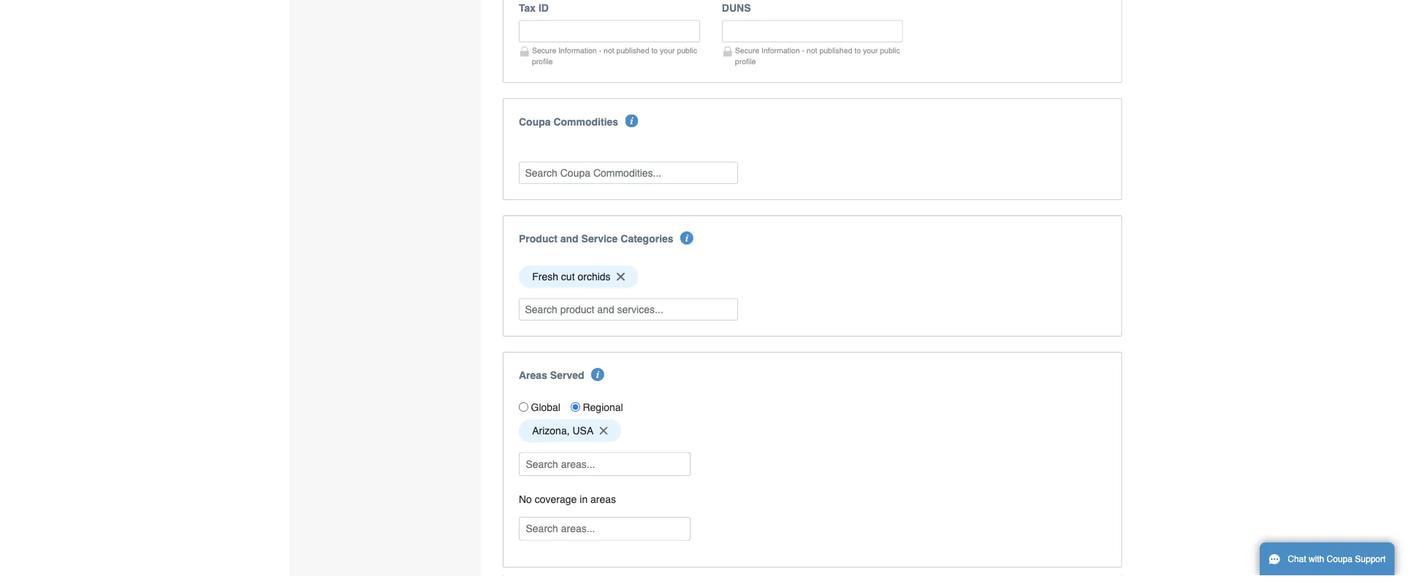 Task type: vqa. For each thing, say whether or not it's contained in the screenshot.
customers
no



Task type: locate. For each thing, give the bounding box(es) containing it.
information for tax id
[[558, 46, 597, 55]]

1 public from the left
[[677, 46, 697, 55]]

not for tax id
[[604, 46, 614, 55]]

1 vertical spatial additional information image
[[680, 232, 693, 245]]

not
[[604, 46, 614, 55], [807, 46, 817, 55]]

0 horizontal spatial to
[[651, 46, 658, 55]]

Search areas... text field
[[520, 453, 689, 476], [520, 518, 689, 540]]

profile
[[532, 57, 553, 66], [735, 57, 756, 66]]

secure information - not published to your public profile down duns text field
[[735, 46, 900, 66]]

1 horizontal spatial -
[[802, 46, 805, 55]]

0 vertical spatial coupa
[[519, 116, 551, 127]]

cut
[[561, 271, 575, 283]]

secure
[[532, 46, 556, 55], [735, 46, 759, 55]]

0 horizontal spatial -
[[599, 46, 602, 55]]

to for tax id
[[651, 46, 658, 55]]

0 horizontal spatial secure information - not published to your public profile
[[532, 46, 697, 66]]

coupa inside button
[[1327, 555, 1353, 565]]

1 profile from the left
[[532, 57, 553, 66]]

fresh cut orchids
[[532, 271, 611, 283]]

1 horizontal spatial to
[[854, 46, 861, 55]]

coupa
[[519, 116, 551, 127], [1327, 555, 1353, 565]]

chat
[[1288, 555, 1306, 565]]

- down duns text field
[[802, 46, 805, 55]]

secure information - not published to your public profile
[[532, 46, 697, 66], [735, 46, 900, 66]]

- down tax id text field
[[599, 46, 602, 55]]

published down tax id text field
[[616, 46, 649, 55]]

and
[[560, 233, 579, 245]]

usa
[[573, 425, 594, 437]]

profile down id
[[532, 57, 553, 66]]

arizona, usa option
[[519, 420, 621, 442]]

information down duns text field
[[761, 46, 800, 55]]

orchids
[[578, 271, 611, 283]]

public
[[677, 46, 697, 55], [880, 46, 900, 55]]

0 horizontal spatial not
[[604, 46, 614, 55]]

additional information image right categories
[[680, 232, 693, 245]]

published down duns text field
[[819, 46, 852, 55]]

0 horizontal spatial your
[[660, 46, 675, 55]]

1 not from the left
[[604, 46, 614, 55]]

Search Coupa Commodities... field
[[519, 162, 738, 184]]

0 horizontal spatial profile
[[532, 57, 553, 66]]

0 horizontal spatial published
[[616, 46, 649, 55]]

secure down id
[[532, 46, 556, 55]]

public for duns
[[880, 46, 900, 55]]

served
[[550, 370, 584, 382]]

1 horizontal spatial information
[[761, 46, 800, 55]]

categories
[[621, 233, 674, 245]]

arizona,
[[532, 425, 570, 437]]

1 horizontal spatial your
[[863, 46, 878, 55]]

1 horizontal spatial additional information image
[[680, 232, 693, 245]]

service
[[581, 233, 618, 245]]

0 horizontal spatial information
[[558, 46, 597, 55]]

additional information image
[[625, 114, 638, 127], [680, 232, 693, 245]]

1 horizontal spatial secure information - not published to your public profile
[[735, 46, 900, 66]]

Search product and services... field
[[519, 299, 738, 321]]

profile for tax id
[[532, 57, 553, 66]]

-
[[599, 46, 602, 55], [802, 46, 805, 55]]

1 information from the left
[[558, 46, 597, 55]]

additional information image right commodities
[[625, 114, 638, 127]]

1 to from the left
[[651, 46, 658, 55]]

your for tax id
[[660, 46, 675, 55]]

not down tax id text field
[[604, 46, 614, 55]]

2 information from the left
[[761, 46, 800, 55]]

not down duns text field
[[807, 46, 817, 55]]

to
[[651, 46, 658, 55], [854, 46, 861, 55]]

2 - from the left
[[802, 46, 805, 55]]

coupa left commodities
[[519, 116, 551, 127]]

1 your from the left
[[660, 46, 675, 55]]

coupa right with
[[1327, 555, 1353, 565]]

arizona, usa
[[532, 425, 594, 437]]

search areas... text field up areas
[[520, 453, 689, 476]]

profile down duns
[[735, 57, 756, 66]]

2 published from the left
[[819, 46, 852, 55]]

chat with coupa support button
[[1260, 543, 1395, 577]]

published
[[616, 46, 649, 55], [819, 46, 852, 55]]

with
[[1309, 555, 1324, 565]]

your
[[660, 46, 675, 55], [863, 46, 878, 55]]

secure information - not published to your public profile for duns
[[735, 46, 900, 66]]

2 public from the left
[[880, 46, 900, 55]]

2 secure from the left
[[735, 46, 759, 55]]

1 secure information - not published to your public profile from the left
[[532, 46, 697, 66]]

1 horizontal spatial published
[[819, 46, 852, 55]]

information down tax id text field
[[558, 46, 597, 55]]

1 vertical spatial coupa
[[1327, 555, 1353, 565]]

2 secure information - not published to your public profile from the left
[[735, 46, 900, 66]]

selected list box
[[514, 262, 1111, 292]]

no coverage in areas
[[519, 494, 616, 506]]

1 vertical spatial search areas... text field
[[520, 518, 689, 540]]

2 not from the left
[[807, 46, 817, 55]]

1 secure from the left
[[532, 46, 556, 55]]

1 horizontal spatial profile
[[735, 57, 756, 66]]

2 your from the left
[[863, 46, 878, 55]]

1 horizontal spatial not
[[807, 46, 817, 55]]

secure information - not published to your public profile down tax id text field
[[532, 46, 697, 66]]

commodities
[[554, 116, 618, 127]]

0 vertical spatial additional information image
[[625, 114, 638, 127]]

1 horizontal spatial coupa
[[1327, 555, 1353, 565]]

0 vertical spatial search areas... text field
[[520, 453, 689, 476]]

your down duns text field
[[863, 46, 878, 55]]

search areas... text field down areas
[[520, 518, 689, 540]]

to down tax id text field
[[651, 46, 658, 55]]

0 horizontal spatial coupa
[[519, 116, 551, 127]]

2 profile from the left
[[735, 57, 756, 66]]

to down duns text field
[[854, 46, 861, 55]]

tax id
[[519, 2, 549, 13]]

0 horizontal spatial secure
[[532, 46, 556, 55]]

1 horizontal spatial secure
[[735, 46, 759, 55]]

1 published from the left
[[616, 46, 649, 55]]

None radio
[[519, 403, 528, 412], [571, 403, 580, 412], [519, 403, 528, 412], [571, 403, 580, 412]]

0 horizontal spatial public
[[677, 46, 697, 55]]

0 horizontal spatial additional information image
[[625, 114, 638, 127]]

additional information image for product and service categories
[[680, 232, 693, 245]]

1 horizontal spatial public
[[880, 46, 900, 55]]

your down tax id text field
[[660, 46, 675, 55]]

1 - from the left
[[599, 46, 602, 55]]

regional
[[583, 402, 623, 413]]

2 to from the left
[[854, 46, 861, 55]]

secure down duns
[[735, 46, 759, 55]]

information
[[558, 46, 597, 55], [761, 46, 800, 55]]



Task type: describe. For each thing, give the bounding box(es) containing it.
fresh
[[532, 271, 558, 283]]

fresh cut orchids option
[[519, 266, 638, 288]]

published for duns
[[819, 46, 852, 55]]

areas
[[519, 370, 547, 382]]

2 search areas... text field from the top
[[520, 518, 689, 540]]

no
[[519, 494, 532, 506]]

profile for duns
[[735, 57, 756, 66]]

additional information image
[[591, 368, 604, 382]]

secure information - not published to your public profile for tax id
[[532, 46, 697, 66]]

selected areas list box
[[514, 416, 1111, 446]]

- for duns
[[802, 46, 805, 55]]

- for tax id
[[599, 46, 602, 55]]

to for duns
[[854, 46, 861, 55]]

product and service categories
[[519, 233, 674, 245]]

published for tax id
[[616, 46, 649, 55]]

information for duns
[[761, 46, 800, 55]]

areas served
[[519, 370, 584, 382]]

not for duns
[[807, 46, 817, 55]]

duns
[[722, 2, 751, 13]]

id
[[539, 2, 549, 13]]

global
[[531, 402, 560, 413]]

support
[[1355, 555, 1386, 565]]

coupa commodities
[[519, 116, 618, 127]]

chat with coupa support
[[1288, 555, 1386, 565]]

DUNS text field
[[722, 20, 903, 42]]

Tax ID text field
[[519, 20, 700, 42]]

your for duns
[[863, 46, 878, 55]]

product
[[519, 233, 558, 245]]

in
[[580, 494, 588, 506]]

secure for tax id
[[532, 46, 556, 55]]

additional information image for coupa commodities
[[625, 114, 638, 127]]

secure for duns
[[735, 46, 759, 55]]

1 search areas... text field from the top
[[520, 453, 689, 476]]

tax
[[519, 2, 536, 13]]

coverage
[[535, 494, 577, 506]]

areas
[[591, 494, 616, 506]]

public for tax id
[[677, 46, 697, 55]]



